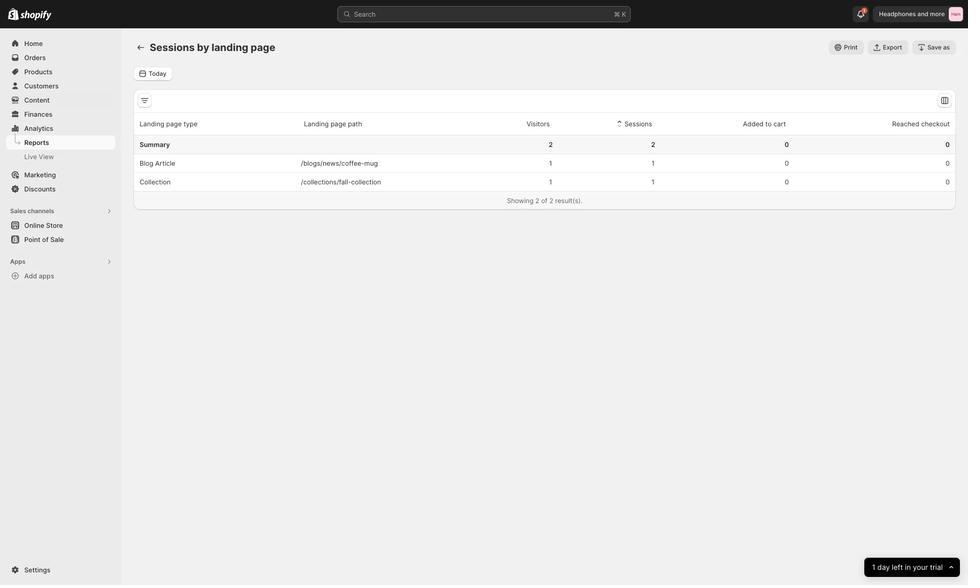 Task type: locate. For each thing, give the bounding box(es) containing it.
collection
[[140, 178, 171, 186]]

save
[[927, 43, 942, 51]]

1 landing from the left
[[140, 120, 164, 128]]

landing up summary
[[140, 120, 164, 128]]

of right showing
[[541, 197, 547, 205]]

sale
[[50, 236, 64, 244]]

by
[[197, 41, 209, 54]]

landing left path
[[304, 120, 329, 128]]

orders
[[24, 54, 46, 62]]

today
[[149, 70, 166, 77]]

online store link
[[6, 218, 115, 233]]

live view link
[[6, 150, 115, 164]]

2 landing from the left
[[304, 120, 329, 128]]

save as button
[[912, 40, 956, 55]]

added to cart
[[743, 120, 786, 128]]

0 horizontal spatial sessions
[[150, 41, 195, 54]]

page inside button
[[331, 120, 346, 128]]

online store
[[24, 222, 63, 230]]

finances link
[[6, 107, 115, 121]]

products link
[[6, 65, 115, 79]]

1 horizontal spatial of
[[541, 197, 547, 205]]

apps
[[10, 258, 25, 266]]

and
[[917, 10, 928, 18]]

landing
[[140, 120, 164, 128], [304, 120, 329, 128]]

view
[[39, 153, 54, 161]]

landing page path
[[304, 120, 362, 128]]

page inside button
[[166, 120, 182, 128]]

cart
[[773, 120, 786, 128]]

headphones
[[879, 10, 916, 18]]

of inside "button"
[[42, 236, 49, 244]]

0 horizontal spatial page
[[166, 120, 182, 128]]

sessions
[[150, 41, 195, 54], [625, 120, 652, 128]]

landing inside button
[[140, 120, 164, 128]]

1 vertical spatial of
[[42, 236, 49, 244]]

0 horizontal spatial of
[[42, 236, 49, 244]]

in
[[905, 563, 911, 572]]

discounts link
[[6, 182, 115, 196]]

1 vertical spatial sessions
[[625, 120, 652, 128]]

shopify image
[[20, 10, 52, 21]]

1 day left in your trial button
[[864, 558, 960, 578]]

2 down the visitors
[[549, 141, 553, 149]]

customers
[[24, 82, 59, 90]]

landing inside button
[[304, 120, 329, 128]]

2 horizontal spatial page
[[331, 120, 346, 128]]

0 vertical spatial sessions
[[150, 41, 195, 54]]

today button
[[134, 67, 172, 81]]

sessions for sessions
[[625, 120, 652, 128]]

page right landing
[[251, 41, 275, 54]]

0
[[785, 141, 789, 149], [945, 141, 950, 149], [785, 159, 789, 167], [946, 159, 950, 167], [785, 178, 789, 186], [946, 178, 950, 186]]

shopify image
[[8, 8, 19, 20]]

online store button
[[0, 218, 121, 233]]

/blogs/news/coffee-
[[301, 159, 364, 167]]

⌘ k
[[614, 10, 626, 18]]

2 down the sessions button
[[651, 141, 655, 149]]

0 horizontal spatial landing
[[140, 120, 164, 128]]

added
[[743, 120, 764, 128]]

visitors
[[527, 120, 550, 128]]

add
[[24, 272, 37, 280]]

of
[[541, 197, 547, 205], [42, 236, 49, 244]]

⌘
[[614, 10, 620, 18]]

landing for landing page type
[[140, 120, 164, 128]]

landing for landing page path
[[304, 120, 329, 128]]

1
[[863, 8, 865, 13], [549, 159, 553, 167], [651, 159, 655, 167], [549, 178, 553, 186], [651, 178, 655, 186], [872, 563, 875, 572]]

1 horizontal spatial landing
[[304, 120, 329, 128]]

mug
[[364, 159, 378, 167]]

print button
[[829, 40, 864, 55]]

sales channels
[[10, 207, 54, 215]]

2
[[549, 141, 553, 149], [651, 141, 655, 149], [535, 197, 539, 205], [549, 197, 553, 205]]

of left sale at the left
[[42, 236, 49, 244]]

page
[[251, 41, 275, 54], [166, 120, 182, 128], [331, 120, 346, 128]]

reports
[[24, 139, 49, 147]]

path
[[348, 120, 362, 128]]

checkout
[[921, 120, 950, 128]]

reached checkout
[[892, 120, 950, 128]]

more
[[930, 10, 945, 18]]

export button
[[868, 40, 908, 55]]

1 button
[[853, 6, 869, 22]]

page left path
[[331, 120, 346, 128]]

search
[[354, 10, 376, 18]]

add apps
[[24, 272, 54, 280]]

page left type
[[166, 120, 182, 128]]

2 left result(s).
[[549, 197, 553, 205]]

landing page type
[[140, 120, 197, 128]]

home link
[[6, 36, 115, 51]]

settings link
[[6, 563, 115, 578]]

sessions inside button
[[625, 120, 652, 128]]

1 horizontal spatial sessions
[[625, 120, 652, 128]]

showing
[[507, 197, 534, 205]]

finances
[[24, 110, 52, 118]]



Task type: vqa. For each thing, say whether or not it's contained in the screenshot.
1st row from the top
no



Task type: describe. For each thing, give the bounding box(es) containing it.
blog
[[140, 159, 153, 167]]

page for landing page path
[[331, 120, 346, 128]]

visitors button
[[515, 114, 551, 134]]

live
[[24, 153, 37, 161]]

point of sale button
[[0, 233, 121, 247]]

showing 2 of 2 result(s).
[[507, 197, 583, 205]]

trial
[[930, 563, 943, 572]]

added to cart button
[[731, 114, 787, 134]]

point of sale link
[[6, 233, 115, 247]]

sessions for sessions by landing page
[[150, 41, 195, 54]]

/blogs/news/coffee-mug
[[301, 159, 378, 167]]

type
[[184, 120, 197, 128]]

discounts
[[24, 185, 56, 193]]

sessions button
[[613, 114, 654, 134]]

reached
[[892, 120, 919, 128]]

sales
[[10, 207, 26, 215]]

print
[[844, 43, 858, 51]]

reports link
[[6, 136, 115, 150]]

online
[[24, 222, 44, 230]]

1 horizontal spatial page
[[251, 41, 275, 54]]

marketing link
[[6, 168, 115, 182]]

analytics link
[[6, 121, 115, 136]]

/collections/fall-
[[301, 178, 351, 186]]

k
[[622, 10, 626, 18]]

collection
[[351, 178, 381, 186]]

1 day left in your trial
[[872, 563, 943, 572]]

customers link
[[6, 79, 115, 93]]

live view
[[24, 153, 54, 161]]

/collections/fall-collection
[[301, 178, 381, 186]]

your
[[913, 563, 928, 572]]

point
[[24, 236, 40, 244]]

left
[[892, 563, 903, 572]]

settings
[[24, 566, 50, 575]]

content
[[24, 96, 50, 104]]

products
[[24, 68, 53, 76]]

sales channels button
[[6, 204, 115, 218]]

orders link
[[6, 51, 115, 65]]

summary
[[140, 141, 170, 149]]

reached checkout button
[[881, 114, 951, 134]]

result(s).
[[555, 197, 583, 205]]

day
[[877, 563, 890, 572]]

analytics
[[24, 124, 53, 133]]

content link
[[6, 93, 115, 107]]

save as
[[927, 43, 950, 51]]

as
[[943, 43, 950, 51]]

apps button
[[6, 255, 115, 269]]

article
[[155, 159, 175, 167]]

2 right showing
[[535, 197, 539, 205]]

blog article
[[140, 159, 175, 167]]

export
[[883, 43, 902, 51]]

sessions by landing page
[[150, 41, 275, 54]]

landing page type button
[[138, 114, 209, 134]]

marketing
[[24, 171, 56, 179]]

landing page path button
[[302, 114, 374, 134]]

headphones and more image
[[949, 7, 963, 21]]

home
[[24, 39, 43, 48]]

point of sale
[[24, 236, 64, 244]]

to
[[765, 120, 772, 128]]

channels
[[28, 207, 54, 215]]

headphones and more
[[879, 10, 945, 18]]

store
[[46, 222, 63, 230]]

landing
[[212, 41, 248, 54]]

0 vertical spatial of
[[541, 197, 547, 205]]

page for landing page type
[[166, 120, 182, 128]]



